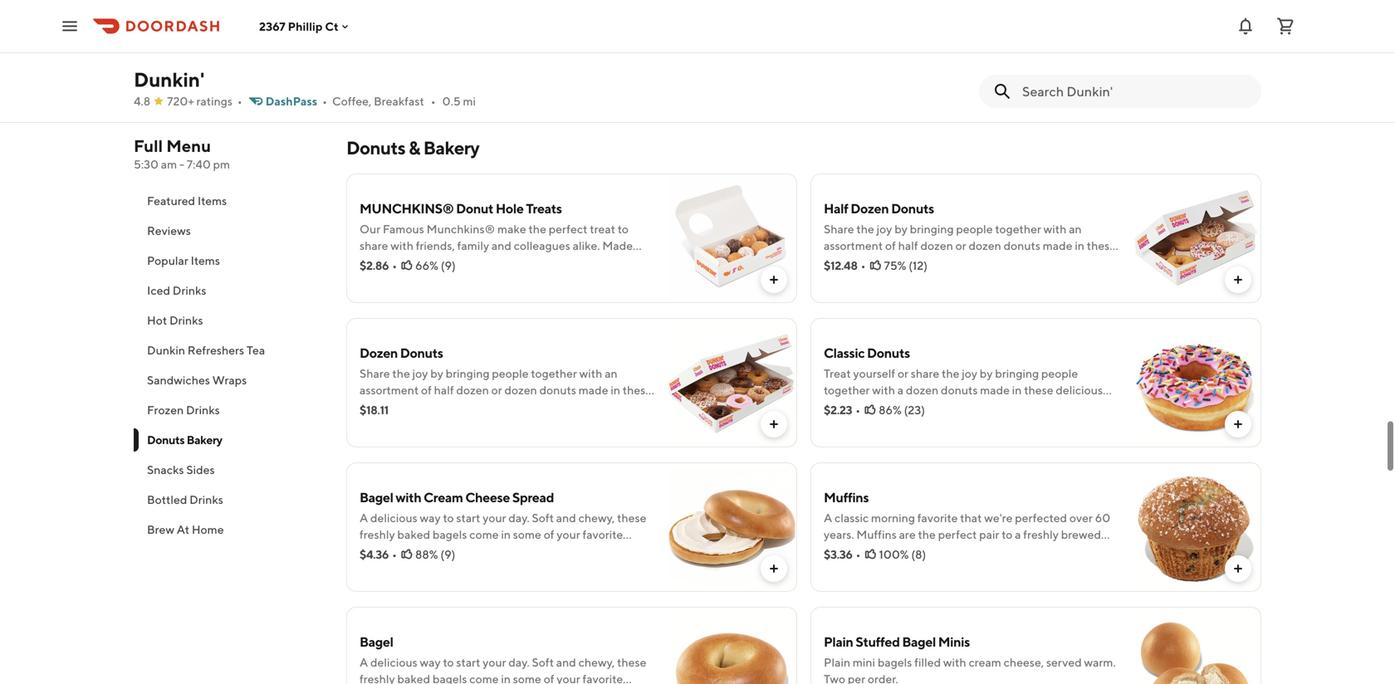 Task type: vqa. For each thing, say whether or not it's contained in the screenshot.
11th the +$0.95 from the bottom
no



Task type: locate. For each thing, give the bounding box(es) containing it.
&
[[409, 137, 420, 159], [1101, 544, 1108, 558]]

sandwiches wraps
[[147, 373, 247, 387]]

drinks up home
[[189, 493, 223, 507]]

add item to cart image
[[1232, 71, 1245, 84], [767, 418, 781, 431], [1232, 418, 1245, 431]]

muffins up classic
[[824, 490, 869, 505]]

• for $2.86 •
[[392, 259, 397, 272]]

75%
[[884, 259, 906, 272]]

• right $4.36 at the left of the page
[[392, 548, 397, 561]]

with
[[396, 490, 421, 505], [943, 656, 966, 669]]

hot drinks button
[[134, 306, 326, 336]]

7:40
[[187, 157, 211, 171]]

warm.
[[1084, 656, 1116, 669]]

items inside featured items button
[[198, 194, 227, 208]]

perfect
[[938, 528, 977, 541]]

0 vertical spatial items
[[198, 194, 227, 208]]

0 vertical spatial muffins
[[824, 490, 869, 505]]

1 vertical spatial &
[[1101, 544, 1108, 558]]

drinks for bottled drinks
[[189, 493, 223, 507]]

add item to cart image
[[767, 273, 781, 287], [1232, 273, 1245, 287], [767, 562, 781, 576], [1232, 562, 1245, 576]]

popular
[[147, 254, 188, 267]]

minis
[[938, 634, 970, 650]]

0 vertical spatial &
[[409, 137, 420, 159]]

with inside plain stuffed bagel minis plain mini bagels filled with cream cheese, served warm. two per order.
[[943, 656, 966, 669]]

66% (9)
[[415, 259, 456, 272]]

freshly
[[1023, 528, 1059, 541]]

bagel
[[360, 490, 393, 505], [360, 634, 393, 650], [902, 634, 936, 650]]

muffins up available
[[857, 528, 897, 541]]

0 horizontal spatial bakery
[[187, 433, 222, 447]]

add item to cart image for dozen donuts
[[767, 418, 781, 431]]

plain stuffed bagel minis image
[[1132, 607, 1262, 684]]

(9) right 66%
[[441, 259, 456, 272]]

available
[[863, 544, 912, 558]]

plain stuffed bagel minis plain mini bagels filled with cream cheese, served warm. two per order.
[[824, 634, 1116, 684]]

popular items button
[[134, 246, 326, 276]]

munchkins®
[[360, 201, 454, 216]]

with down minis
[[943, 656, 966, 669]]

items right popular
[[191, 254, 220, 267]]

$5.73
[[824, 48, 852, 61]]

& down coffee, breakfast • 0.5 mi
[[409, 137, 420, 159]]

we're
[[984, 511, 1013, 525]]

• for $12.48 •
[[861, 259, 866, 272]]

• for $4.36 •
[[392, 548, 397, 561]]

mini
[[853, 656, 875, 669]]

drinks down popular items
[[173, 284, 206, 297]]

items inside "popular items" button
[[191, 254, 220, 267]]

dozen donuts image
[[668, 318, 797, 448]]

the up the in
[[918, 528, 936, 541]]

0.5
[[442, 94, 461, 108]]

pm
[[213, 157, 230, 171]]

1 vertical spatial bakery
[[187, 433, 222, 447]]

ratings
[[196, 94, 232, 108]]

• for $2.23 •
[[856, 403, 860, 417]]

half dozen donuts image
[[1132, 174, 1262, 303]]

• right $2.23
[[856, 403, 860, 417]]

drinks
[[173, 284, 206, 297], [169, 314, 203, 327], [186, 403, 220, 417], [189, 493, 223, 507]]

reviews button
[[134, 216, 326, 246]]

the right the in
[[926, 544, 944, 558]]

• right $12.48
[[861, 259, 866, 272]]

& down brewed
[[1101, 544, 1108, 558]]

• right $3.36
[[856, 548, 861, 561]]

that
[[960, 511, 982, 525]]

plain up mini in the right of the page
[[824, 634, 853, 650]]

frozen drinks
[[147, 403, 220, 417]]

• for $3.36 •
[[856, 548, 861, 561]]

(8)
[[911, 548, 926, 561]]

dozen up $18.11
[[360, 345, 398, 361]]

0 horizontal spatial &
[[409, 137, 420, 159]]

2 (9) from the top
[[440, 548, 455, 561]]

drinks for frozen drinks
[[186, 403, 220, 417]]

0 vertical spatial with
[[396, 490, 421, 505]]

items up reviews button
[[198, 194, 227, 208]]

1 vertical spatial (9)
[[440, 548, 455, 561]]

stuffed
[[856, 634, 900, 650]]

1 vertical spatial with
[[943, 656, 966, 669]]

the
[[918, 528, 936, 541], [926, 544, 944, 558]]

0 vertical spatial (9)
[[441, 259, 456, 272]]

0 vertical spatial plain
[[824, 634, 853, 650]]

(9) for donut
[[441, 259, 456, 272]]

drinks right hot
[[169, 314, 203, 327]]

• right $2.86 at left
[[392, 259, 397, 272]]

with left cream
[[396, 490, 421, 505]]

1 vertical spatial dozen
[[360, 345, 398, 361]]

(23)
[[904, 403, 925, 417]]

notification bell image
[[1236, 16, 1256, 36]]

$2.23
[[824, 403, 852, 417]]

1 horizontal spatial bakery
[[423, 137, 479, 159]]

brew at home
[[147, 523, 224, 536]]

bottled
[[147, 493, 187, 507]]

88% (9)
[[415, 548, 455, 561]]

1 vertical spatial plain
[[824, 656, 850, 669]]

2367 phillip ct button
[[259, 19, 352, 33]]

(9) right 88%
[[440, 548, 455, 561]]

$3.36 •
[[824, 548, 861, 561]]

donut
[[456, 201, 493, 216]]

half
[[824, 201, 848, 216]]

a
[[824, 511, 832, 525]]

1 horizontal spatial &
[[1101, 544, 1108, 558]]

dunkin
[[147, 343, 185, 357]]

0 vertical spatial dozen
[[851, 201, 889, 216]]

1 vertical spatial items
[[191, 254, 220, 267]]

over
[[1070, 511, 1093, 525]]

plain up two
[[824, 656, 850, 669]]

a
[[1015, 528, 1021, 541]]

hot drinks
[[147, 314, 203, 327]]

(9)
[[441, 259, 456, 272], [440, 548, 455, 561]]

muffins image
[[1132, 463, 1262, 592]]

bagel for bagel
[[360, 634, 393, 650]]

dozen right half
[[851, 201, 889, 216]]

iced drinks button
[[134, 276, 326, 306]]

brewed
[[1061, 528, 1101, 541]]

featured items
[[147, 194, 227, 208]]

1 vertical spatial muffins
[[857, 528, 897, 541]]

varieties:
[[997, 544, 1044, 558]]

bakery up sides
[[187, 433, 222, 447]]

1 (9) from the top
[[441, 259, 456, 272]]

4.8
[[134, 94, 150, 108]]

brew at home button
[[134, 515, 326, 545]]

frozen chocolate image
[[668, 0, 797, 100]]

am
[[161, 157, 177, 171]]

dashpass
[[266, 94, 317, 108]]

frozen
[[147, 403, 184, 417]]

• left coffee,
[[322, 94, 327, 108]]

years.
[[824, 528, 854, 541]]

5:30
[[134, 157, 159, 171]]

1 plain from the top
[[824, 634, 853, 650]]

in
[[914, 544, 923, 558]]

bakery down 0.5
[[423, 137, 479, 159]]

drinks down sandwiches wraps
[[186, 403, 220, 417]]

bakery
[[423, 137, 479, 159], [187, 433, 222, 447]]

75% (12)
[[884, 259, 928, 272]]

1 horizontal spatial with
[[943, 656, 966, 669]]

following
[[946, 544, 995, 558]]

items
[[198, 194, 227, 208], [191, 254, 220, 267]]

iced
[[147, 284, 170, 297]]

•
[[237, 94, 242, 108], [322, 94, 327, 108], [431, 94, 436, 108], [392, 259, 397, 272], [861, 259, 866, 272], [856, 403, 860, 417], [392, 548, 397, 561], [856, 548, 861, 561]]

add item to cart image for bagel with cream cheese spread
[[767, 562, 781, 576]]

half dozen donuts
[[824, 201, 934, 216]]

pair
[[979, 528, 999, 541]]



Task type: describe. For each thing, give the bounding box(es) containing it.
(12)
[[909, 259, 928, 272]]

perfected
[[1015, 511, 1067, 525]]

$2.23 •
[[824, 403, 860, 417]]

0 vertical spatial the
[[918, 528, 936, 541]]

• left 0.5
[[431, 94, 436, 108]]

munchkins® donut hole treats image
[[668, 174, 797, 303]]

100%
[[879, 548, 909, 561]]

• for dashpass •
[[322, 94, 327, 108]]

classic
[[824, 345, 865, 361]]

dunkin refreshers tea
[[147, 343, 265, 357]]

classic donuts image
[[1132, 318, 1262, 448]]

bagels
[[878, 656, 912, 669]]

$18.11
[[360, 403, 389, 417]]

$2.86
[[360, 259, 389, 272]]

coffee
[[824, 561, 860, 575]]

100% (8)
[[879, 548, 926, 561]]

drinks for iced drinks
[[173, 284, 206, 297]]

refreshers
[[188, 343, 244, 357]]

88%
[[415, 548, 438, 561]]

mi
[[463, 94, 476, 108]]

0 vertical spatial bakery
[[423, 137, 479, 159]]

bagel with cream cheese spread image
[[668, 463, 797, 592]]

$3.36
[[824, 548, 853, 561]]

home
[[192, 523, 224, 536]]

hole
[[496, 201, 524, 216]]

bagel with cream cheese spread
[[360, 490, 554, 505]]

menu
[[166, 136, 211, 156]]

add item to cart image for munchkins® donut hole treats
[[767, 273, 781, 287]]

featured items button
[[134, 186, 326, 216]]

snacks
[[147, 463, 184, 477]]

morning
[[871, 511, 915, 525]]

open menu image
[[60, 16, 80, 36]]

coffee, breakfast • 0.5 mi
[[332, 94, 476, 108]]

brew
[[147, 523, 174, 536]]

0 items, open order cart image
[[1276, 16, 1296, 36]]

cheese
[[465, 490, 510, 505]]

reviews
[[147, 224, 191, 238]]

0 horizontal spatial with
[[396, 490, 421, 505]]

ct
[[325, 19, 339, 33]]

& inside muffins a classic morning favorite that we're perfected over 60 years. muffins are the perfect pair to a freshly brewed coffee. available in the following varieties: blueberry & coffee
[[1101, 544, 1108, 558]]

cheese,
[[1004, 656, 1044, 669]]

bottled drinks
[[147, 493, 223, 507]]

86% (23)
[[879, 403, 925, 417]]

sides
[[186, 463, 215, 477]]

0 horizontal spatial dozen
[[360, 345, 398, 361]]

wraps
[[212, 373, 247, 387]]

$4.36
[[360, 548, 389, 561]]

classic
[[835, 511, 869, 525]]

donuts & bakery
[[346, 137, 479, 159]]

full menu 5:30 am - 7:40 pm
[[134, 136, 230, 171]]

order.
[[868, 672, 898, 684]]

$12.48 •
[[824, 259, 866, 272]]

drinks for hot drinks
[[169, 314, 203, 327]]

donuts bakery
[[147, 433, 222, 447]]

2 plain from the top
[[824, 656, 850, 669]]

bagel image
[[668, 607, 797, 684]]

per
[[848, 672, 865, 684]]

$4.36 •
[[360, 548, 397, 561]]

add item to cart image for half dozen donuts
[[1232, 273, 1245, 287]]

cream
[[969, 656, 1001, 669]]

popular items
[[147, 254, 220, 267]]

dunkin'
[[134, 68, 204, 91]]

sandwiches
[[147, 373, 210, 387]]

iced drinks
[[147, 284, 206, 297]]

tea
[[247, 343, 265, 357]]

blueberry
[[1046, 544, 1098, 558]]

$2.86 •
[[360, 259, 397, 272]]

-
[[179, 157, 184, 171]]

(9) for with
[[440, 548, 455, 561]]

bagel inside plain stuffed bagel minis plain mini bagels filled with cream cheese, served warm. two per order.
[[902, 634, 936, 650]]

muffins a classic morning favorite that we're perfected over 60 years. muffins are the perfect pair to a freshly brewed coffee. available in the following varieties: blueberry & coffee
[[824, 490, 1110, 575]]

• right ratings on the left
[[237, 94, 242, 108]]

two
[[824, 672, 846, 684]]

2367 phillip ct
[[259, 19, 339, 33]]

dozen donuts
[[360, 345, 443, 361]]

items for featured items
[[198, 194, 227, 208]]

snacks sides button
[[134, 455, 326, 485]]

hot
[[147, 314, 167, 327]]

1 vertical spatial the
[[926, 544, 944, 558]]

720+
[[167, 94, 194, 108]]

Item Search search field
[[1022, 82, 1248, 100]]

add item to cart image for classic donuts
[[1232, 418, 1245, 431]]

2367
[[259, 19, 285, 33]]

served
[[1046, 656, 1082, 669]]

frozen matcha latte image
[[1132, 0, 1262, 100]]

favorite
[[917, 511, 958, 525]]

munchkins® donut hole treats
[[360, 201, 562, 216]]

60
[[1095, 511, 1110, 525]]

are
[[899, 528, 916, 541]]

filled
[[915, 656, 941, 669]]

bottled drinks button
[[134, 485, 326, 515]]

items for popular items
[[191, 254, 220, 267]]

dunkin refreshers tea button
[[134, 336, 326, 365]]

1 horizontal spatial dozen
[[851, 201, 889, 216]]

cream
[[424, 490, 463, 505]]

spread
[[512, 490, 554, 505]]

$12.48
[[824, 259, 858, 272]]

featured
[[147, 194, 195, 208]]

breakfast
[[374, 94, 424, 108]]

snacks sides
[[147, 463, 215, 477]]

coffee.
[[824, 544, 860, 558]]

phillip
[[288, 19, 323, 33]]

bagel for bagel with cream cheese spread
[[360, 490, 393, 505]]



